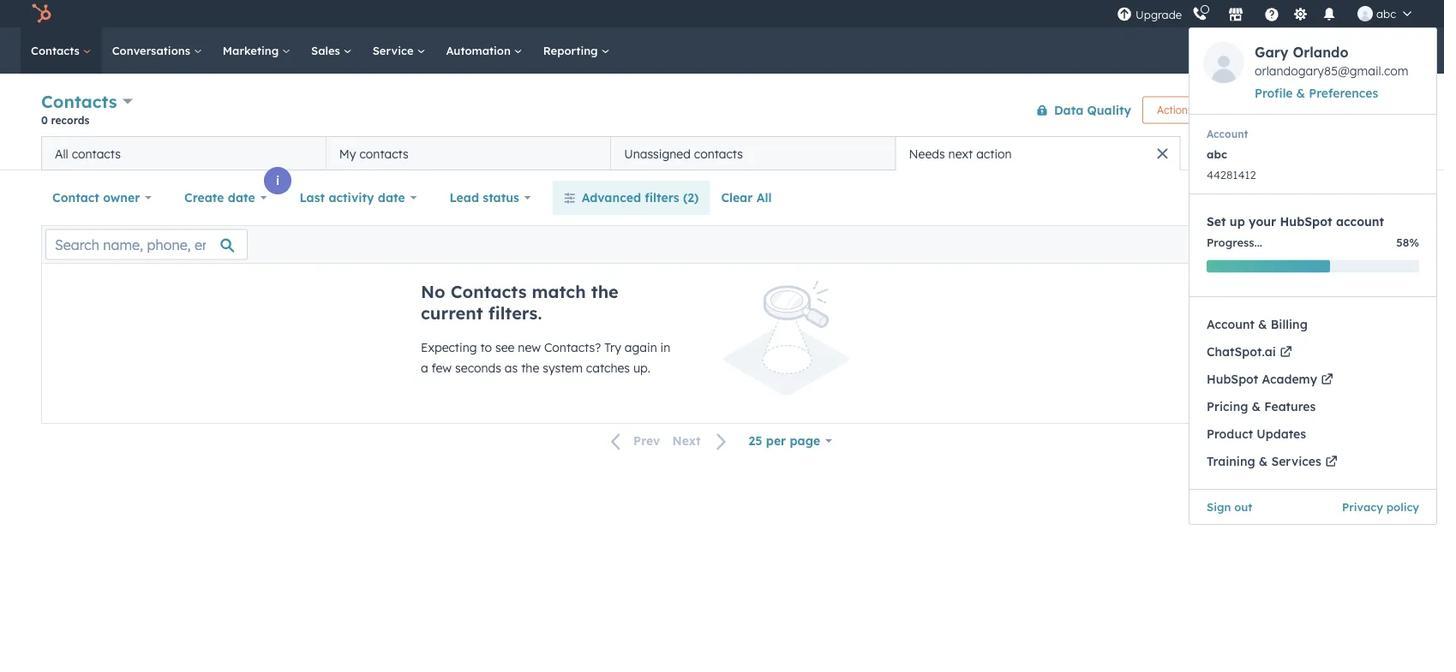 Task type: describe. For each thing, give the bounding box(es) containing it.
data quality button
[[1025, 93, 1133, 127]]

1 vertical spatial i
[[276, 173, 280, 188]]

conversations link
[[102, 27, 212, 74]]

marketing
[[223, 43, 282, 57]]

lead status button
[[438, 181, 542, 215]]

hubspot link
[[21, 3, 64, 24]]

25
[[749, 434, 763, 449]]

next button
[[666, 431, 738, 453]]

last activity date button
[[288, 181, 428, 215]]

next
[[949, 146, 973, 161]]

save
[[1340, 192, 1364, 204]]

gary orlando orlandogary85@gmail.com profile & preferences
[[1255, 44, 1409, 101]]

gary orlando menu
[[1115, 0, 1438, 526]]

0 vertical spatial i
[[1227, 117, 1230, 132]]

billing
[[1271, 317, 1308, 332]]

clear all
[[721, 190, 772, 205]]

new
[[518, 340, 541, 355]]

again
[[625, 340, 657, 355]]

all inside clear all button
[[757, 190, 772, 205]]

pagination navigation
[[601, 430, 738, 453]]

& for billing
[[1259, 317, 1268, 332]]

add view (4/5)
[[1218, 146, 1307, 161]]

filters.
[[488, 303, 542, 324]]

pricing
[[1207, 399, 1249, 414]]

hubspot academy
[[1207, 372, 1318, 387]]

expecting to see new contacts? try again in a few seconds as the system catches up.
[[421, 340, 671, 376]]

privacy policy
[[1342, 500, 1420, 514]]

create for create date
[[184, 190, 224, 205]]

contacts button
[[41, 89, 133, 114]]

export button
[[1250, 234, 1305, 256]]

settings link
[[1290, 5, 1312, 23]]

product updates link
[[1190, 421, 1437, 448]]

account & billing link
[[1190, 311, 1437, 339]]

owner
[[103, 190, 140, 205]]

few
[[432, 361, 452, 376]]

try
[[605, 340, 621, 355]]

account & billing
[[1207, 317, 1308, 332]]

last activity date
[[300, 190, 405, 205]]

all inside all contacts button
[[55, 146, 68, 161]]

prev button
[[601, 431, 666, 453]]

reporting
[[543, 43, 601, 57]]

create for create contact
[[1317, 104, 1349, 117]]

reporting link
[[533, 27, 620, 74]]

preferences
[[1309, 86, 1379, 101]]

0 vertical spatial hubspot
[[1280, 214, 1333, 229]]

advanced filters (2) button
[[553, 181, 710, 215]]

records
[[51, 114, 89, 126]]

25 per page
[[749, 434, 821, 449]]

privacy
[[1342, 500, 1384, 514]]

services
[[1272, 454, 1322, 469]]

(2)
[[683, 190, 699, 205]]

status
[[483, 190, 519, 205]]

view for add
[[1245, 146, 1273, 161]]

to
[[480, 340, 492, 355]]

needs next action
[[909, 146, 1012, 161]]

1 horizontal spatial i button
[[1215, 111, 1242, 138]]

create contact button
[[1302, 96, 1403, 124]]

hubspot image
[[31, 3, 51, 24]]

account
[[1207, 317, 1255, 332]]

advanced filters (2)
[[582, 190, 699, 205]]

catches
[[586, 361, 630, 376]]

sign
[[1207, 500, 1231, 514]]

contacts for my contacts
[[360, 146, 409, 161]]

in
[[661, 340, 671, 355]]

all contacts button
[[41, 136, 326, 171]]

0 vertical spatial contacts
[[31, 43, 83, 57]]

product updates
[[1207, 427, 1307, 442]]

orlandogary85@gmail.com
[[1255, 63, 1409, 78]]

calling icon button
[[1186, 2, 1215, 25]]

& for features
[[1252, 399, 1261, 414]]

0
[[41, 114, 48, 126]]

abc button
[[1348, 0, 1422, 27]]

product
[[1207, 427, 1254, 442]]

quality
[[1088, 102, 1132, 117]]

filters
[[645, 190, 680, 205]]

lead
[[450, 190, 479, 205]]

notifications image
[[1322, 8, 1337, 23]]

2 date from the left
[[378, 190, 405, 205]]

settings image
[[1293, 7, 1309, 23]]

add
[[1218, 146, 1241, 161]]

actions
[[1157, 104, 1193, 117]]

contact
[[52, 190, 99, 205]]

clear
[[721, 190, 753, 205]]

training
[[1207, 454, 1256, 469]]

contacts inside popup button
[[41, 91, 117, 112]]



Task type: vqa. For each thing, say whether or not it's contained in the screenshot.
'date' within the Last activity date popup button
yes



Task type: locate. For each thing, give the bounding box(es) containing it.
abc menu
[[1189, 27, 1438, 526]]

your
[[1249, 214, 1277, 229]]

contacts down records
[[72, 146, 121, 161]]

2 contacts from the left
[[360, 146, 409, 161]]

contact owner
[[52, 190, 140, 205]]

save view button
[[1310, 184, 1403, 212]]

upgrade image
[[1117, 7, 1133, 23]]

pricing & features
[[1207, 399, 1316, 414]]

58%
[[1397, 235, 1420, 249]]

service link
[[362, 27, 436, 74]]

1 contacts from the left
[[72, 146, 121, 161]]

unassigned contacts
[[624, 146, 743, 161]]

i button left last
[[264, 167, 291, 195]]

gary orlando image
[[1358, 6, 1373, 21], [1204, 42, 1245, 83]]

contacts for all contacts
[[72, 146, 121, 161]]

set
[[1207, 214, 1226, 229]]

0 horizontal spatial create
[[184, 190, 224, 205]]

1 vertical spatial the
[[521, 361, 539, 376]]

2 horizontal spatial contacts
[[694, 146, 743, 161]]

25 per page button
[[738, 424, 844, 459]]

view inside popup button
[[1245, 146, 1273, 161]]

create down all contacts button
[[184, 190, 224, 205]]

contacts up records
[[41, 91, 117, 112]]

sales link
[[301, 27, 362, 74]]

i button
[[1215, 111, 1242, 138], [264, 167, 291, 195]]

0 vertical spatial gary orlando image
[[1358, 6, 1373, 21]]

my
[[339, 146, 356, 161]]

import
[[1243, 104, 1277, 117]]

gary orlando image left abc on the right of the page
[[1358, 6, 1373, 21]]

upgrade
[[1136, 8, 1182, 22]]

0 horizontal spatial contacts
[[72, 146, 121, 161]]

contacts inside no contacts match the current filters.
[[451, 281, 527, 303]]

& right profile
[[1297, 86, 1306, 101]]

features
[[1265, 399, 1316, 414]]

0 horizontal spatial date
[[228, 190, 255, 205]]

1 vertical spatial gary orlando image
[[1204, 42, 1245, 83]]

pricing & features link
[[1190, 393, 1437, 421]]

all right clear
[[757, 190, 772, 205]]

1 horizontal spatial the
[[591, 281, 619, 303]]

the right match
[[591, 281, 619, 303]]

marketplaces image
[[1229, 8, 1244, 23]]

conversations
[[112, 43, 194, 57]]

expecting
[[421, 340, 477, 355]]

match
[[532, 281, 586, 303]]

marketplaces button
[[1218, 0, 1254, 27]]

0 vertical spatial i button
[[1215, 111, 1242, 138]]

help image
[[1265, 8, 1280, 23]]

link opens in a new window image
[[1322, 374, 1333, 385], [1326, 456, 1337, 467]]

0 horizontal spatial all
[[55, 146, 68, 161]]

activity
[[329, 190, 374, 205]]

lead status
[[450, 190, 519, 205]]

(4/5)
[[1276, 146, 1307, 161]]

& left billing
[[1259, 317, 1268, 332]]

1 horizontal spatial i
[[1227, 117, 1230, 132]]

per
[[766, 434, 786, 449]]

0 horizontal spatial gary orlando image
[[1204, 42, 1245, 83]]

export
[[1261, 238, 1293, 251]]

1 vertical spatial create
[[184, 190, 224, 205]]

2 vertical spatial contacts
[[451, 281, 527, 303]]

0 horizontal spatial hubspot
[[1207, 372, 1259, 387]]

contact owner button
[[41, 181, 163, 215]]

contacts banner
[[41, 88, 1403, 136]]

1 vertical spatial i button
[[264, 167, 291, 195]]

hubspot up export button
[[1280, 214, 1333, 229]]

no
[[421, 281, 446, 303]]

advanced
[[582, 190, 641, 205]]

up
[[1230, 214, 1245, 229]]

contacts down hubspot "link" at the left top of the page
[[31, 43, 83, 57]]

view inside button
[[1367, 192, 1389, 204]]

last
[[300, 190, 325, 205]]

no contacts match the current filters.
[[421, 281, 619, 324]]

the inside no contacts match the current filters.
[[591, 281, 619, 303]]

date
[[228, 190, 255, 205], [378, 190, 405, 205]]

account
[[1336, 214, 1385, 229]]

save view
[[1340, 192, 1389, 204]]

hubspot up pricing
[[1207, 372, 1259, 387]]

create date
[[184, 190, 255, 205]]

1 vertical spatial view
[[1367, 192, 1389, 204]]

Search HubSpot search field
[[1204, 36, 1414, 65]]

date right activity
[[378, 190, 405, 205]]

1 horizontal spatial contacts
[[360, 146, 409, 161]]

gary orlando image inside abc dropdown button
[[1358, 6, 1373, 21]]

link opens in a new window image
[[1281, 346, 1292, 357]]

contacts down contacts banner
[[694, 146, 743, 161]]

gary orlando image down "marketplaces" image
[[1204, 42, 1245, 83]]

create inside popup button
[[184, 190, 224, 205]]

view for save
[[1367, 192, 1389, 204]]

privacy policy link
[[1342, 497, 1420, 518]]

contacts right my
[[360, 146, 409, 161]]

1 horizontal spatial gary orlando image
[[1358, 6, 1373, 21]]

contacts for unassigned contacts
[[694, 146, 743, 161]]

link opens in a new window image for hubspot academy
[[1322, 374, 1333, 385]]

actions button
[[1143, 96, 1218, 124]]

automation
[[446, 43, 514, 57]]

orlando
[[1293, 44, 1349, 61]]

0 vertical spatial all
[[55, 146, 68, 161]]

1 vertical spatial hubspot
[[1207, 372, 1259, 387]]

the
[[591, 281, 619, 303], [521, 361, 539, 376]]

all
[[55, 146, 68, 161], [757, 190, 772, 205]]

academy
[[1262, 372, 1318, 387]]

policy
[[1387, 500, 1420, 514]]

seconds
[[455, 361, 501, 376]]

0 horizontal spatial i button
[[264, 167, 291, 195]]

action
[[977, 146, 1012, 161]]

view right save
[[1367, 192, 1389, 204]]

prev
[[634, 434, 660, 449]]

contacts right no
[[451, 281, 527, 303]]

view
[[1245, 146, 1273, 161], [1367, 192, 1389, 204]]

the right as
[[521, 361, 539, 376]]

unassigned contacts button
[[611, 136, 896, 171]]

0 horizontal spatial view
[[1245, 146, 1273, 161]]

contacts
[[72, 146, 121, 161], [360, 146, 409, 161], [694, 146, 743, 161]]

1 vertical spatial link opens in a new window image
[[1326, 456, 1337, 467]]

data quality
[[1054, 102, 1132, 117]]

1 horizontal spatial date
[[378, 190, 405, 205]]

3 contacts from the left
[[694, 146, 743, 161]]

create inside button
[[1317, 104, 1349, 117]]

& inside gary orlando orlandogary85@gmail.com profile & preferences
[[1297, 86, 1306, 101]]

1 horizontal spatial hubspot
[[1280, 214, 1333, 229]]

contacts
[[31, 43, 83, 57], [41, 91, 117, 112], [451, 281, 527, 303]]

1 horizontal spatial view
[[1367, 192, 1389, 204]]

& down product updates
[[1259, 454, 1268, 469]]

progress...
[[1207, 235, 1263, 249]]

sign out
[[1207, 500, 1253, 514]]

set up your hubspot account
[[1207, 214, 1385, 229]]

service
[[373, 43, 417, 57]]

add view (4/5) button
[[1188, 136, 1329, 171]]

contacts?
[[544, 340, 601, 355]]

link opens in a new window image for training & services
[[1326, 456, 1337, 467]]

the inside 'expecting to see new contacts? try again in a few seconds as the system catches up.'
[[521, 361, 539, 376]]

create down preferences in the top of the page
[[1317, 104, 1349, 117]]

profile
[[1255, 86, 1293, 101]]

0 vertical spatial view
[[1245, 146, 1273, 161]]

0 horizontal spatial the
[[521, 361, 539, 376]]

1 horizontal spatial create
[[1317, 104, 1349, 117]]

1 vertical spatial all
[[757, 190, 772, 205]]

1 horizontal spatial all
[[757, 190, 772, 205]]

0 vertical spatial create
[[1317, 104, 1349, 117]]

date left last
[[228, 190, 255, 205]]

& for services
[[1259, 454, 1268, 469]]

import button
[[1228, 96, 1292, 124]]

Search name, phone, email addresses, or company search field
[[45, 229, 248, 260]]

data
[[1054, 102, 1084, 117]]

0 horizontal spatial i
[[276, 173, 280, 188]]

updates
[[1257, 427, 1307, 442]]

i button up add
[[1215, 111, 1242, 138]]

contact
[[1352, 104, 1389, 117]]

current
[[421, 303, 483, 324]]

notifications button
[[1315, 0, 1344, 27]]

all contacts
[[55, 146, 121, 161]]

link opens in a new window image down the product updates link
[[1326, 456, 1337, 467]]

& up product updates
[[1252, 399, 1261, 414]]

0 vertical spatial link opens in a new window image
[[1322, 374, 1333, 385]]

next
[[672, 434, 701, 449]]

automation link
[[436, 27, 533, 74]]

gary orlando menu item
[[1189, 0, 1438, 526]]

link opens in a new window image up pricing & features link
[[1322, 374, 1333, 385]]

see
[[496, 340, 515, 355]]

view right add
[[1245, 146, 1273, 161]]

1 vertical spatial contacts
[[41, 91, 117, 112]]

1 date from the left
[[228, 190, 255, 205]]

0 vertical spatial the
[[591, 281, 619, 303]]

clear all button
[[710, 181, 783, 215]]

calling icon image
[[1193, 7, 1208, 22]]

contacts link
[[21, 27, 102, 74]]

sales
[[311, 43, 343, 57]]

all down 0 records
[[55, 146, 68, 161]]

0 records
[[41, 114, 89, 126]]



